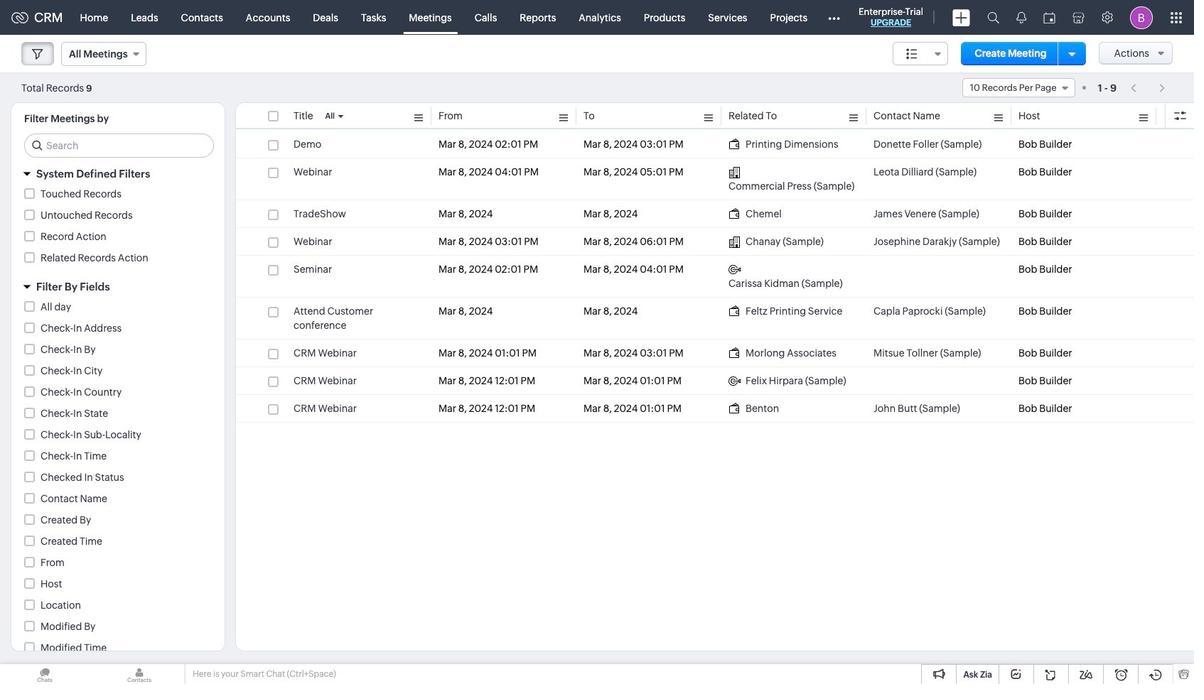 Task type: describe. For each thing, give the bounding box(es) containing it.
profile image
[[1131, 6, 1153, 29]]

create menu element
[[944, 0, 979, 34]]

none field size
[[893, 42, 948, 65]]

Search text field
[[25, 134, 213, 157]]

signals image
[[1017, 11, 1027, 23]]

profile element
[[1122, 0, 1162, 34]]

calendar image
[[1044, 12, 1056, 23]]

Other Modules field
[[819, 6, 850, 29]]

search image
[[988, 11, 1000, 23]]

contacts image
[[95, 665, 184, 685]]



Task type: vqa. For each thing, say whether or not it's contained in the screenshot.
Profile icon
yes



Task type: locate. For each thing, give the bounding box(es) containing it.
search element
[[979, 0, 1008, 35]]

chats image
[[0, 665, 90, 685]]

None field
[[61, 42, 146, 66], [893, 42, 948, 65], [963, 78, 1076, 97], [61, 42, 146, 66], [963, 78, 1076, 97]]

navigation
[[1124, 78, 1173, 98]]

size image
[[907, 48, 918, 60]]

logo image
[[11, 12, 28, 23]]

signals element
[[1008, 0, 1035, 35]]

row group
[[236, 131, 1195, 423]]

create menu image
[[953, 9, 971, 26]]



